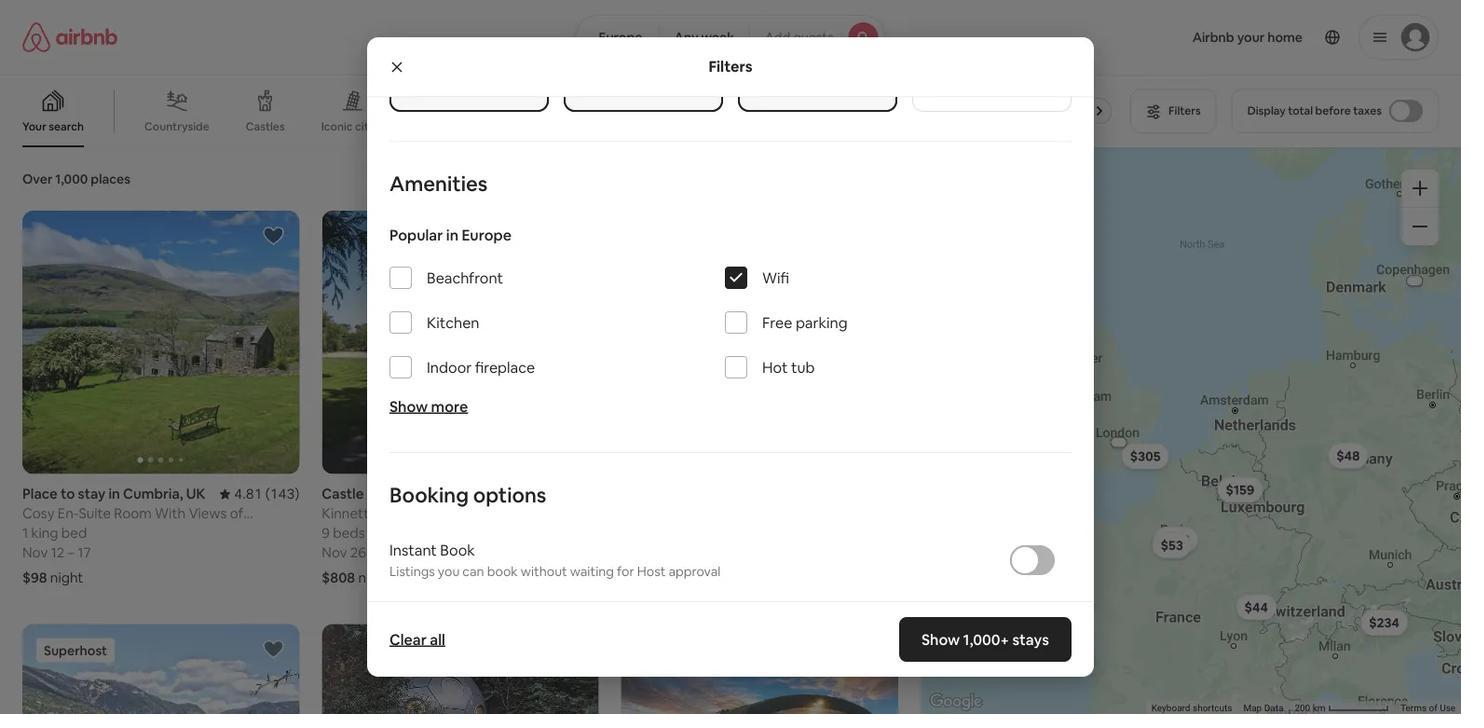 Task type: locate. For each thing, give the bounding box(es) containing it.
more
[[431, 397, 468, 416]]

0 horizontal spatial europe
[[462, 225, 512, 244]]

hot tub
[[763, 358, 815, 377]]

1 horizontal spatial nov
[[322, 543, 347, 562]]

terms of use
[[1401, 702, 1456, 714]]

europe up the beachfront
[[462, 225, 512, 244]]

1 vertical spatial europe
[[462, 225, 512, 244]]

nov down 9
[[322, 543, 347, 562]]

in inside filters dialog
[[446, 225, 459, 244]]

1 horizontal spatial europe
[[599, 29, 643, 46]]

1 horizontal spatial 1
[[409, 543, 414, 562]]

– right 26
[[369, 543, 376, 562]]

in for popular
[[446, 225, 459, 244]]

castle
[[322, 485, 364, 503]]

place
[[22, 485, 58, 503]]

1 vertical spatial 1
[[409, 543, 414, 562]]

display
[[1248, 103, 1286, 118]]

0 horizontal spatial 1
[[22, 524, 28, 542]]

map data
[[1244, 702, 1284, 714]]

0 vertical spatial europe
[[599, 29, 643, 46]]

0 horizontal spatial uk
[[186, 485, 206, 503]]

taxes
[[1354, 103, 1382, 118]]

0 horizontal spatial nov
[[22, 543, 48, 562]]

night right the $189
[[655, 569, 688, 587]]

2 horizontal spatial night
[[655, 569, 688, 587]]

$189
[[621, 569, 652, 587]]

0 horizontal spatial in
[[109, 485, 120, 503]]

night
[[50, 569, 83, 587], [358, 569, 392, 587], [655, 569, 688, 587]]

1 horizontal spatial –
[[369, 543, 376, 562]]

group
[[0, 75, 1133, 147], [22, 211, 299, 474], [322, 211, 599, 474], [621, 211, 898, 474], [22, 624, 299, 714], [322, 624, 599, 714], [621, 624, 898, 714]]

$189 night
[[621, 569, 688, 587]]

night down 26
[[358, 569, 392, 587]]

options
[[473, 482, 547, 508]]

None search field
[[576, 15, 886, 60]]

google image
[[925, 690, 987, 714]]

free parking
[[763, 313, 848, 332]]

nov
[[22, 543, 48, 562], [322, 543, 347, 562]]

keyboard shortcuts button
[[1152, 702, 1233, 714]]

waiting
[[570, 563, 614, 580]]

in for castle
[[367, 485, 378, 503]]

display total before taxes button
[[1232, 89, 1439, 133]]

add guests button
[[749, 15, 886, 60]]

over
[[22, 171, 52, 187]]

stay
[[78, 485, 106, 503]]

use
[[1440, 702, 1456, 714]]

show left 1,000+
[[922, 630, 961, 649]]

17
[[78, 543, 91, 562]]

$159
[[1226, 481, 1255, 498]]

26
[[350, 543, 366, 562]]

1 nov from the left
[[22, 543, 48, 562]]

1 horizontal spatial show
[[922, 630, 961, 649]]

dec
[[379, 543, 406, 562]]

uk right cumbria,
[[186, 485, 206, 503]]

in
[[446, 225, 459, 244], [109, 485, 120, 503], [367, 485, 378, 503]]

1
[[22, 524, 28, 542], [409, 543, 414, 562]]

in right stay
[[109, 485, 120, 503]]

kitchen
[[427, 313, 480, 332]]

0 horizontal spatial night
[[50, 569, 83, 587]]

9
[[322, 524, 330, 542]]

google map
showing 33 stays. region
[[921, 147, 1462, 714]]

show 1,000+ stays link
[[900, 617, 1072, 662]]

show for show more
[[390, 397, 428, 416]]

zoom out image
[[1413, 219, 1428, 234]]

all
[[430, 630, 445, 649]]

1 horizontal spatial in
[[367, 485, 378, 503]]

cumbria,
[[123, 485, 183, 503]]

1 vertical spatial show
[[922, 630, 961, 649]]

beachfront
[[427, 268, 503, 287]]

200 km
[[1295, 702, 1328, 714]]

any week
[[675, 29, 735, 46]]

0 vertical spatial show
[[390, 397, 428, 416]]

your search
[[22, 119, 84, 134]]

show left 'more'
[[390, 397, 428, 416]]

filters dialog
[[367, 0, 1094, 714]]

stays
[[1013, 630, 1050, 649]]

night down 12
[[50, 569, 83, 587]]

indoor
[[427, 358, 472, 377]]

1 night from the left
[[50, 569, 83, 587]]

in right "popular"
[[446, 225, 459, 244]]

0 vertical spatial 1
[[22, 524, 28, 542]]

2 – from the left
[[369, 543, 376, 562]]

uk up mansion
[[412, 485, 432, 503]]

0 horizontal spatial –
[[68, 543, 75, 562]]

2 horizontal spatial in
[[446, 225, 459, 244]]

your
[[22, 119, 46, 134]]

europe inside filters dialog
[[462, 225, 512, 244]]

$48
[[1337, 447, 1360, 464]]

terms
[[1401, 702, 1427, 714]]

for
[[617, 563, 635, 580]]

tub
[[791, 358, 815, 377]]

nov down king
[[22, 543, 48, 562]]

popular in europe
[[390, 225, 512, 244]]

$44
[[1245, 599, 1269, 616]]

night inside "1 king bed nov 12 – 17 $98 night"
[[50, 569, 83, 587]]

3 night from the left
[[655, 569, 688, 587]]

iconic cities
[[321, 119, 384, 134]]

week
[[701, 29, 735, 46]]

200
[[1295, 702, 1311, 714]]

$808
[[322, 569, 355, 587]]

uk inside castle in fife, uk kinnettles mansion 9 beds nov 26 – dec 1 $808 night
[[412, 485, 432, 503]]

national parks
[[1058, 119, 1133, 134]]

place to stay in cumbria, uk
[[22, 485, 206, 503]]

parks
[[1104, 119, 1133, 134]]

europe left any
[[599, 29, 643, 46]]

1 – from the left
[[68, 543, 75, 562]]

(38)
[[573, 485, 599, 503]]

(143)
[[266, 485, 299, 503]]

1 horizontal spatial uk
[[412, 485, 432, 503]]

$305
[[1130, 448, 1161, 465]]

in inside castle in fife, uk kinnettles mansion 9 beds nov 26 – dec 1 $808 night
[[367, 485, 378, 503]]

in left fife,
[[367, 485, 378, 503]]

add
[[765, 29, 791, 46]]

– inside "1 king bed nov 12 – 17 $98 night"
[[68, 543, 75, 562]]

europe button
[[576, 15, 660, 60]]

1 right the dec
[[409, 543, 414, 562]]

–
[[68, 543, 75, 562], [369, 543, 376, 562]]

– left 17
[[68, 543, 75, 562]]

2 nov from the left
[[322, 543, 347, 562]]

$234
[[1369, 614, 1400, 631]]

0 horizontal spatial show
[[390, 397, 428, 416]]

show
[[390, 397, 428, 416], [922, 630, 961, 649]]

$53
[[1161, 537, 1184, 554]]

map
[[1244, 702, 1262, 714]]

add to wishlist: place to stay in cumbria, uk image
[[262, 225, 285, 247]]

map data button
[[1244, 702, 1284, 714]]

booking options
[[390, 482, 547, 508]]

1 left king
[[22, 524, 28, 542]]

hot
[[763, 358, 788, 377]]

nov inside "1 king bed nov 12 – 17 $98 night"
[[22, 543, 48, 562]]

zoom in image
[[1413, 181, 1428, 196]]

1 horizontal spatial night
[[358, 569, 392, 587]]

2 uk from the left
[[412, 485, 432, 503]]

instant
[[390, 540, 437, 559]]

2 night from the left
[[358, 569, 392, 587]]

4.92 out of 5 average rating,  38 reviews image
[[527, 485, 599, 503]]

$53 button
[[1153, 532, 1192, 558]]

uk
[[186, 485, 206, 503], [412, 485, 432, 503]]

cities
[[355, 119, 384, 134]]

nov inside castle in fife, uk kinnettles mansion 9 beds nov 26 – dec 1 $808 night
[[322, 543, 347, 562]]



Task type: vqa. For each thing, say whether or not it's contained in the screenshot.
Clear
yes



Task type: describe. For each thing, give the bounding box(es) containing it.
bed
[[61, 524, 87, 542]]

$48 button
[[1329, 443, 1369, 469]]

show more button
[[390, 397, 468, 416]]

search
[[49, 119, 84, 134]]

you
[[438, 563, 460, 580]]

terms of use link
[[1401, 702, 1456, 714]]

guests
[[793, 29, 834, 46]]

popular
[[390, 225, 443, 244]]

show 1,000+ stays
[[922, 630, 1050, 649]]

1 uk from the left
[[186, 485, 206, 503]]

add to wishlist: tiny home in bolzano, italy image
[[262, 638, 285, 660]]

castle in fife, uk kinnettles mansion 9 beds nov 26 – dec 1 $808 night
[[322, 485, 443, 587]]

europe inside button
[[599, 29, 643, 46]]

1 inside castle in fife, uk kinnettles mansion 9 beds nov 26 – dec 1 $808 night
[[409, 543, 414, 562]]

fireplace
[[475, 358, 535, 377]]

wifi
[[763, 268, 790, 287]]

national
[[1058, 119, 1102, 134]]

keyboard shortcuts
[[1152, 702, 1233, 714]]

places
[[91, 171, 130, 187]]

parking
[[796, 313, 848, 332]]

12
[[51, 543, 65, 562]]

200 km button
[[1289, 701, 1395, 714]]

any
[[675, 29, 699, 46]]

show for show 1,000+ stays
[[922, 630, 961, 649]]

km
[[1313, 702, 1326, 714]]

iconic
[[321, 119, 353, 134]]

1,000
[[55, 171, 88, 187]]

4.92
[[542, 485, 570, 503]]

over 1,000 places
[[22, 171, 130, 187]]

show more
[[390, 397, 468, 416]]

instant book listings you can book without waiting for host approval
[[390, 540, 721, 580]]

$305 button
[[1122, 443, 1169, 469]]

can
[[463, 563, 484, 580]]

4.81 out of 5 average rating,  143 reviews image
[[219, 485, 299, 503]]

free
[[763, 313, 793, 332]]

shortcuts
[[1193, 702, 1233, 714]]

none search field containing europe
[[576, 15, 886, 60]]

of
[[1429, 702, 1438, 714]]

beds
[[333, 524, 365, 542]]

– inside castle in fife, uk kinnettles mansion 9 beds nov 26 – dec 1 $808 night
[[369, 543, 376, 562]]

1 inside "1 king bed nov 12 – 17 $98 night"
[[22, 524, 28, 542]]

kinnettles
[[322, 504, 387, 522]]

4.92 (38)
[[542, 485, 599, 503]]

without
[[521, 563, 567, 580]]

amenities
[[390, 170, 488, 197]]

add guests
[[765, 29, 834, 46]]

fife,
[[381, 485, 409, 503]]

profile element
[[908, 0, 1439, 75]]

4.81
[[234, 485, 262, 503]]

clear all button
[[380, 621, 455, 658]]

to
[[61, 485, 75, 503]]

$313
[[1162, 531, 1190, 548]]

any week button
[[659, 15, 750, 60]]

clear all
[[390, 630, 445, 649]]

$44 button
[[1237, 594, 1277, 620]]

castles
[[246, 119, 285, 134]]

$159 button
[[1218, 477, 1263, 503]]

approval
[[669, 563, 721, 580]]

$98
[[22, 569, 47, 587]]

total
[[1289, 103, 1313, 118]]

host
[[637, 563, 666, 580]]

before
[[1316, 103, 1351, 118]]

display total before taxes
[[1248, 103, 1382, 118]]

mansion
[[390, 504, 443, 522]]

1 king bed nov 12 – 17 $98 night
[[22, 524, 91, 587]]

booking
[[390, 482, 469, 508]]

king
[[31, 524, 58, 542]]

night inside castle in fife, uk kinnettles mansion 9 beds nov 26 – dec 1 $808 night
[[358, 569, 392, 587]]

group containing iconic cities
[[0, 75, 1133, 147]]



